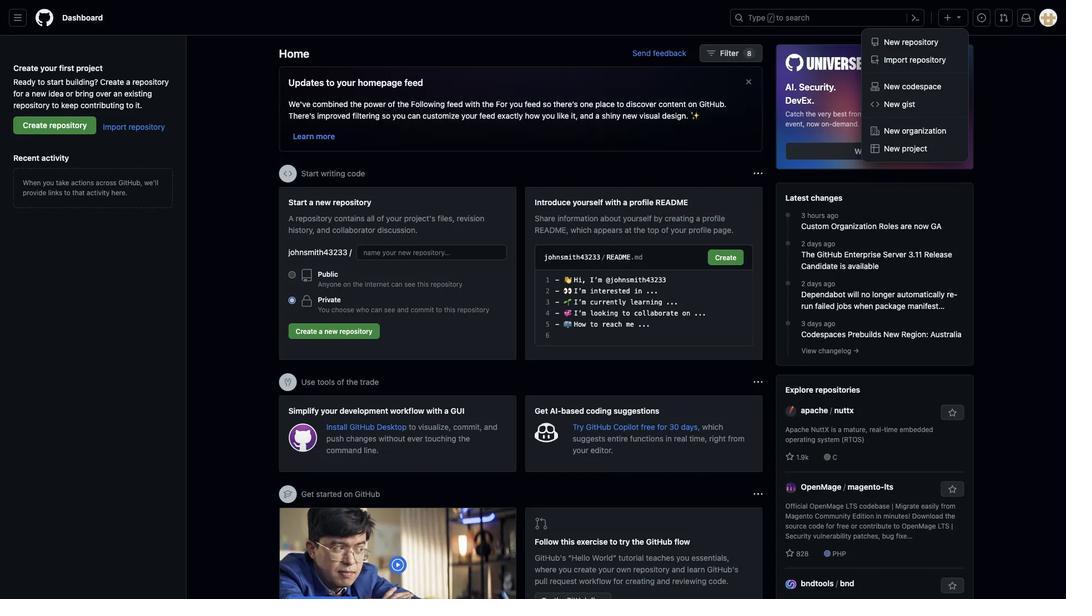 Task type: describe. For each thing, give the bounding box(es) containing it.
will
[[848, 290, 859, 299]]

days for dependabot
[[807, 280, 822, 288]]

github inside 2 days ago the github enterprise server 3.11 release candidate is available
[[817, 250, 842, 259]]

or inside official openmage lts codebase | migrate easily from magento community edition in minutes! download the source code for free or contribute to openmage lts | security vulnerability patches, bug fixe…
[[851, 523, 857, 531]]

💞️
[[563, 310, 570, 318]]

in for official openmage lts codebase | migrate easily from magento community edition in minutes! download the source code for free or contribute to openmage lts | security vulnerability patches, bug fixe…
[[876, 513, 881, 521]]

0 vertical spatial |
[[892, 503, 894, 511]]

0 horizontal spatial activity
[[41, 153, 69, 162]]

looking
[[590, 310, 618, 318]]

none radio inside create a new repository element
[[288, 297, 296, 304]]

try the github flow element
[[525, 508, 763, 600]]

to inside private you choose who can see and commit to this repository
[[436, 306, 442, 314]]

this inside private you choose who can see and commit to this repository
[[444, 306, 456, 314]]

3 for codespaces prebuilds new region: australia
[[801, 320, 805, 328]]

your inside which suggests entire functions in real time, right from your editor.
[[573, 446, 588, 455]]

/ for openmage / magento-lts
[[843, 483, 846, 492]]

from inside which suggests entire functions in real time, right from your editor.
[[728, 434, 745, 443]]

this inside try the github flow element
[[561, 538, 575, 547]]

you right filtering
[[393, 111, 405, 120]]

new codespace
[[884, 82, 941, 91]]

collaborator
[[332, 225, 375, 235]]

touching
[[425, 434, 456, 443]]

get for get ai-based coding suggestions
[[535, 406, 548, 416]]

by
[[654, 214, 663, 223]]

simplify
[[288, 406, 319, 416]]

1.9k
[[794, 454, 809, 462]]

new inside the 3 days ago codespaces prebuilds new region: australia
[[883, 330, 899, 339]]

new for new codespace
[[884, 82, 900, 91]]

can inside private you choose who can see and commit to this repository
[[371, 306, 382, 314]]

1 horizontal spatial now
[[880, 147, 895, 156]]

updates
[[288, 77, 324, 88]]

you inside when you take actions across github, we'll provide links to that activity here.
[[43, 179, 54, 187]]

2 for dependabot will no longer automatically re- run failed jobs when package manifest changes
[[801, 280, 805, 288]]

in inside which suggests entire functions in real time, right from your editor.
[[666, 434, 672, 443]]

new for new repository
[[884, 37, 900, 47]]

repository inside private you choose who can see and commit to this repository
[[457, 306, 489, 314]]

a inside apache nuttx is a mature, real-time embedded operating system (rtos)
[[838, 426, 842, 434]]

5 - from the top
[[555, 321, 559, 329]]

all
[[367, 214, 375, 223]]

like
[[557, 111, 569, 120]]

manifest
[[908, 302, 939, 311]]

a up "history,"
[[309, 198, 313, 207]]

a up existing at left
[[126, 77, 130, 86]]

@openmage profile image
[[785, 483, 797, 494]]

1 vertical spatial lts
[[938, 523, 949, 531]]

home
[[279, 47, 309, 60]]

for inside github's "hello world" tutorial teaches you essentials, where you create your own repository and learn github's pull request workflow for creating and reviewing code.
[[613, 577, 623, 586]]

the github enterprise server 3.11 release candidate is available link
[[801, 249, 964, 272]]

to inside try the github flow element
[[610, 538, 617, 547]]

you down flow
[[676, 554, 689, 563]]

star this repository image for bndtools / bnd
[[948, 582, 957, 591]]

region:
[[902, 330, 928, 339]]

customize
[[423, 111, 459, 120]]

send feedback
[[633, 49, 686, 58]]

real
[[674, 434, 687, 443]]

universe23 image
[[785, 54, 885, 71]]

to left start
[[38, 77, 45, 86]]

plus image
[[943, 13, 952, 22]]

to inside to visualize, commit, and push changes without ever touching the command line.
[[409, 423, 416, 432]]

combined
[[313, 99, 348, 109]]

filter image
[[707, 49, 716, 58]]

codespaces
[[801, 330, 846, 339]]

→
[[853, 347, 859, 355]]

to up me
[[622, 310, 630, 318]]

free inside official openmage lts codebase | migrate easily from magento community edition in minutes! download the source code for free or contribute to openmage lts | security vulnerability patches, bug fixe…
[[837, 523, 849, 531]]

and down 'teaches'
[[657, 577, 670, 586]]

i'm down hi,
[[574, 288, 586, 295]]

to inside "we've combined the power of the following feed with the for you feed so there's one place to discover content on github. there's improved filtering so you can customize your feed exactly how you like it, and a shiny new visual design. ✨"
[[617, 99, 624, 109]]

can inside public anyone on the internet can see this repository
[[391, 280, 402, 288]]

on inside the "1 - 👋 hi, i'm @johnsmith43233 2 - 👀 i'm interested in ... 3 - 🌱 i'm currently learning ... 4 - 💞️ i'm looking to collaborate on ... 5 - 📫 how to reach me ... 6"
[[682, 310, 690, 318]]

2 vertical spatial openmage
[[902, 523, 936, 531]]

the inside public anyone on the internet can see this repository
[[353, 280, 363, 288]]

push
[[326, 434, 344, 443]]

repository down ready on the top left of page
[[13, 101, 50, 110]]

repository up existing at left
[[132, 77, 169, 86]]

👀
[[563, 288, 570, 295]]

none radio inside create a new repository element
[[288, 272, 296, 279]]

there's
[[288, 111, 315, 120]]

migrate
[[895, 503, 919, 511]]

... right me
[[638, 321, 650, 329]]

try github copilot free for 30 days,
[[573, 423, 702, 432]]

repo push image
[[871, 56, 880, 64]]

github inside simplify your development workflow with a gui element
[[350, 423, 375, 432]]

no
[[861, 290, 870, 299]]

watch now link
[[785, 142, 964, 160]]

0 horizontal spatial github's
[[535, 554, 566, 563]]

the inside official openmage lts codebase | migrate easily from magento community edition in minutes! download the source code for free or contribute to openmage lts | security vulnerability patches, bug fixe…
[[945, 513, 955, 521]]

view changelog →
[[802, 347, 859, 355]]

create a new repository
[[296, 328, 372, 335]]

dependabot will no longer automatically re- run failed jobs when package manifest changes link
[[801, 289, 964, 323]]

code inside official openmage lts codebase | migrate easily from magento community edition in minutes! download the source code for free or contribute to openmage lts | security vulnerability patches, bug fixe…
[[809, 523, 824, 531]]

is inside apache nuttx is a mature, real-time embedded operating system (rtos)
[[831, 426, 836, 434]]

files,
[[438, 214, 455, 223]]

menu containing new repository
[[862, 29, 968, 162]]

star this repository image
[[948, 409, 957, 418]]

time,
[[689, 434, 707, 443]]

homepage image
[[36, 9, 53, 27]]

updates to your homepage feed
[[288, 77, 423, 88]]

repository inside public anyone on the internet can see this repository
[[431, 280, 463, 288]]

on right started
[[344, 490, 353, 499]]

get for get started on github
[[301, 490, 314, 499]]

open global navigation menu image
[[13, 13, 22, 22]]

keep
[[61, 101, 78, 110]]

is inside 2 days ago the github enterprise server 3.11 release candidate is available
[[840, 262, 846, 271]]

0 vertical spatial profile
[[629, 198, 654, 207]]

which inside share information about yourself by creating a profile readme, which appears at the top of your profile page.
[[571, 225, 592, 235]]

0 horizontal spatial code
[[347, 169, 365, 178]]

feed up how
[[525, 99, 541, 109]]

following
[[411, 99, 445, 109]]

public
[[318, 270, 338, 278]]

for inside official openmage lts codebase | migrate easily from magento community edition in minutes! download the source code for free or contribute to openmage lts | security vulnerability patches, bug fixe…
[[826, 523, 835, 531]]

fixe…
[[896, 533, 913, 541]]

repository down it.
[[129, 122, 165, 131]]

repository inside button
[[340, 328, 372, 335]]

install
[[326, 423, 347, 432]]

suggests
[[573, 434, 605, 443]]

vulnerability
[[813, 533, 851, 541]]

commit
[[411, 306, 434, 314]]

with inside simplify your development workflow with a gui element
[[426, 406, 442, 416]]

i'm up how
[[574, 310, 586, 318]]

days for codespaces
[[807, 320, 822, 328]]

existing
[[124, 89, 152, 98]]

a left gui
[[444, 406, 449, 416]]

use tools of the trade
[[301, 378, 379, 387]]

without
[[379, 434, 405, 443]]

a down ready on the top left of page
[[25, 89, 30, 98]]

new for new project
[[884, 144, 900, 153]]

feed up following
[[404, 77, 423, 88]]

start for start a new repository
[[288, 198, 307, 207]]

visualize,
[[418, 423, 451, 432]]

why am i seeing this? image for get ai-based coding suggestions
[[754, 378, 763, 387]]

table image
[[871, 144, 880, 153]]

days for the
[[807, 240, 822, 248]]

3 days ago codespaces prebuilds new region: australia
[[801, 320, 962, 339]]

code image
[[871, 100, 880, 109]]

share information about yourself by creating a profile readme, which appears at the top of your profile page.
[[535, 214, 734, 235]]

and up reviewing
[[672, 566, 685, 575]]

repository up contains
[[333, 198, 371, 207]]

repository down keep
[[49, 121, 87, 130]]

you up request on the right bottom
[[559, 566, 572, 575]]

apache
[[785, 426, 809, 434]]

of inside "we've combined the power of the following feed with the for you feed so there's one place to discover content on github. there's improved filtering so you can customize your feed exactly how you like it, and a shiny new visual design. ✨"
[[388, 99, 395, 109]]

to left search
[[776, 13, 784, 22]]

codespaces image
[[871, 82, 880, 91]]

currently
[[590, 299, 626, 307]]

custom
[[801, 222, 829, 231]]

time
[[884, 426, 898, 434]]

across
[[96, 179, 117, 187]]

the left trade
[[346, 378, 358, 387]]

0 vertical spatial lts
[[846, 503, 857, 511]]

this inside ai. security. devex. catch the very best from this year's global developer event, now on-demand.
[[865, 110, 877, 118]]

hi,
[[574, 277, 586, 284]]

... right collaborate at the right bottom of the page
[[694, 310, 706, 318]]

your inside "we've combined the power of the following feed with the for you feed so there's one place to discover content on github. there's improved filtering so you can customize your feed exactly how you like it, and a shiny new visual design. ✨"
[[461, 111, 477, 120]]

your inside share information about yourself by creating a profile readme, which appears at the top of your profile page.
[[671, 225, 687, 235]]

project's
[[404, 214, 435, 223]]

of right tools
[[337, 378, 344, 387]]

and inside "we've combined the power of the following feed with the for you feed so there's one place to discover content on github. there's improved filtering so you can customize your feed exactly how you like it, and a shiny new visual design. ✨"
[[580, 111, 593, 120]]

repository down new repository link
[[910, 55, 946, 64]]

on inside "we've combined the power of the following feed with the for you feed so there's one place to discover content on github. there's improved filtering so you can customize your feed exactly how you like it, and a shiny new visual design. ✨"
[[688, 99, 697, 109]]

command palette image
[[911, 13, 920, 22]]

4
[[546, 310, 550, 318]]

changes inside to visualize, commit, and push changes without ever touching the command line.
[[346, 434, 376, 443]]

server
[[883, 250, 906, 259]]

repositories
[[815, 386, 860, 395]]

the up filtering
[[350, 99, 362, 109]]

can inside "we've combined the power of the following feed with the for you feed so there's one place to discover content on github. there's improved filtering so you can customize your feed exactly how you like it, and a shiny new visual design. ✨"
[[408, 111, 421, 120]]

ga
[[931, 222, 942, 231]]

there's
[[553, 99, 578, 109]]

github up 'teaches'
[[646, 538, 672, 547]]

new inside button
[[325, 328, 338, 335]]

or inside create your first project ready to start building? create a repository for a new idea or bring over an existing repository to keep contributing to it.
[[66, 89, 73, 98]]

place
[[595, 99, 615, 109]]

we've combined the power of the following feed with the for you feed so there's one place to discover content on github. there's improved filtering so you can customize your feed exactly how you like it, and a shiny new visual design. ✨
[[288, 99, 726, 120]]

import repository link for new repository link
[[866, 51, 964, 69]]

1 vertical spatial readme
[[607, 254, 631, 262]]

free inside the get ai-based coding suggestions 'element'
[[641, 423, 655, 432]]

enterprise
[[844, 250, 881, 259]]

2 inside the "1 - 👋 hi, i'm @johnsmith43233 2 - 👀 i'm interested in ... 3 - 🌱 i'm currently learning ... 4 - 💞️ i'm looking to collaborate on ... 5 - 📫 how to reach me ... 6"
[[546, 288, 550, 295]]

3 for custom organization roles are now ga
[[801, 212, 805, 220]]

magento
[[785, 513, 813, 521]]

lock image
[[300, 295, 313, 308]]

lts
[[884, 483, 893, 492]]

idea
[[49, 89, 64, 98]]

search
[[786, 13, 810, 22]]

and inside to visualize, commit, and push changes without ever touching the command line.
[[484, 423, 497, 432]]

magento-
[[848, 483, 884, 492]]

tools image
[[283, 378, 292, 387]]

ago for codespaces
[[824, 320, 835, 328]]

code image
[[283, 169, 292, 178]]

to left it.
[[126, 101, 133, 110]]

new codespace link
[[866, 78, 964, 96]]

your up install
[[321, 406, 338, 416]]

create repository
[[23, 121, 87, 130]]

feed up customize
[[447, 99, 463, 109]]

2 for the github enterprise server 3.11 release candidate is available
[[801, 240, 805, 248]]

1 vertical spatial github's
[[707, 566, 738, 575]]

create a new repository element
[[288, 197, 507, 344]]

prebuilds
[[848, 330, 881, 339]]

a up share information about yourself by creating a profile readme, which appears at the top of your profile page.
[[623, 198, 627, 207]]

see inside private you choose who can see and commit to this repository
[[384, 306, 395, 314]]

... up learning
[[646, 288, 658, 295]]

private
[[318, 296, 341, 304]]

power
[[364, 99, 386, 109]]

... up collaborate at the right bottom of the page
[[666, 299, 678, 307]]

c
[[833, 454, 837, 462]]

your up combined
[[337, 77, 356, 88]]

for inside the get ai-based coding suggestions 'element'
[[657, 423, 667, 432]]

1 vertical spatial profile
[[702, 214, 725, 223]]

github desktop image
[[288, 424, 317, 453]]

i'm right hi,
[[590, 277, 602, 284]]

share
[[535, 214, 555, 223]]

why am i seeing this? image for introduce yourself with a profile readme
[[754, 169, 763, 178]]

anyone
[[318, 280, 341, 288]]

you left like
[[542, 111, 555, 120]]

filter
[[720, 49, 739, 58]]

0 vertical spatial changes
[[811, 194, 843, 203]]

writing
[[321, 169, 345, 178]]

when
[[23, 179, 41, 187]]

follow
[[535, 538, 559, 547]]

teaches
[[646, 554, 674, 563]]

changes inside 2 days ago dependabot will no longer automatically re- run failed jobs when package manifest changes
[[801, 313, 832, 323]]

bndtools / bnd
[[801, 579, 854, 589]]

0 horizontal spatial import repository
[[103, 122, 165, 131]]

0 vertical spatial openmage
[[801, 483, 841, 492]]

new project button
[[866, 140, 964, 158]]

nuttx
[[811, 426, 829, 434]]



Task type: locate. For each thing, give the bounding box(es) containing it.
your inside create your first project ready to start building? create a repository for a new idea or bring over an existing repository to keep contributing to it.
[[40, 63, 57, 72]]

1 horizontal spatial code
[[809, 523, 824, 531]]

/ down the collaborator
[[349, 248, 352, 257]]

line.
[[364, 446, 379, 455]]

changes down the failed
[[801, 313, 832, 323]]

contains
[[334, 214, 365, 223]]

the left "very"
[[806, 110, 816, 118]]

to down minutes!
[[893, 523, 900, 531]]

what is github? element
[[279, 508, 516, 600]]

dot fill image for dependabot will no longer automatically re- run failed jobs when package manifest changes
[[783, 279, 792, 288]]

in down @johnsmith43233
[[634, 288, 642, 295]]

view changelog → link
[[802, 347, 859, 355]]

/ inside create a new repository element
[[349, 248, 352, 257]]

the right try
[[632, 538, 644, 547]]

the right download
[[945, 513, 955, 521]]

bring
[[75, 89, 94, 98]]

1 horizontal spatial |
[[951, 523, 953, 531]]

to
[[776, 13, 784, 22], [38, 77, 45, 86], [326, 77, 335, 88], [617, 99, 624, 109], [52, 101, 59, 110], [126, 101, 133, 110], [64, 189, 70, 197], [436, 306, 442, 314], [622, 310, 630, 318], [590, 321, 598, 329], [409, 423, 416, 432], [893, 523, 900, 531], [610, 538, 617, 547]]

security.
[[799, 82, 836, 92]]

to up combined
[[326, 77, 335, 88]]

0 vertical spatial or
[[66, 89, 73, 98]]

you up exactly
[[510, 99, 523, 109]]

1 vertical spatial in
[[666, 434, 672, 443]]

official openmage lts codebase | migrate easily from magento community edition in minutes! download the source code for free or contribute to openmage lts | security vulnerability patches, bug fixe…
[[785, 503, 956, 541]]

in
[[634, 288, 642, 295], [666, 434, 672, 443], [876, 513, 881, 521]]

0 vertical spatial yourself
[[573, 198, 603, 207]]

0 vertical spatial days
[[807, 240, 822, 248]]

development
[[340, 406, 388, 416]]

in inside the "1 - 👋 hi, i'm @johnsmith43233 2 - 👀 i'm interested in ... 3 - 🌱 i'm currently learning ... 4 - 💞️ i'm looking to collaborate on ... 5 - 📫 how to reach me ... 6"
[[634, 288, 642, 295]]

new inside button
[[884, 144, 900, 153]]

/ for johnsmith43233 /
[[349, 248, 352, 257]]

in inside official openmage lts codebase | migrate easily from magento community edition in minutes! download the source code for free or contribute to openmage lts | security vulnerability patches, bug fixe…
[[876, 513, 881, 521]]

new right organization 'icon'
[[884, 126, 900, 135]]

organization
[[831, 222, 877, 231]]

me
[[626, 321, 634, 329]]

0 horizontal spatial with
[[426, 406, 442, 416]]

- left the 👀
[[555, 288, 559, 295]]

activity inside when you take actions across github, we'll provide links to that activity here.
[[87, 189, 110, 197]]

Repository name text field
[[356, 245, 507, 260]]

in for 1 - 👋 hi, i'm @johnsmith43233 2 - 👀 i'm interested in ... 3 - 🌱 i'm currently learning ... 4 - 💞️ i'm looking to collaborate on ... 5 - 📫 how to reach me ... 6
[[634, 288, 642, 295]]

send
[[633, 49, 651, 58]]

the inside try the github flow element
[[632, 538, 644, 547]]

with
[[465, 99, 480, 109], [605, 198, 621, 207], [426, 406, 442, 416]]

is left available
[[840, 262, 846, 271]]

3 days from the top
[[807, 320, 822, 328]]

1 days from the top
[[807, 240, 822, 248]]

new for new gist
[[884, 100, 900, 109]]

to up shiny
[[617, 99, 624, 109]]

why am i seeing this? image
[[754, 490, 763, 499]]

over
[[96, 89, 111, 98]]

1 horizontal spatial or
[[851, 523, 857, 531]]

triangle down image
[[954, 12, 963, 21]]

to right how
[[590, 321, 598, 329]]

0 horizontal spatial free
[[641, 423, 655, 432]]

yourself up at
[[623, 214, 652, 223]]

0 vertical spatial git pull request image
[[999, 13, 1008, 22]]

1 - 👋 hi, i'm @johnsmith43233 2 - 👀 i'm interested in ... 3 - 🌱 i'm currently learning ... 4 - 💞️ i'm looking to collaborate on ... 5 - 📫 how to reach me ... 6
[[546, 277, 706, 340]]

collaborate
[[634, 310, 678, 318]]

create up ready on the top left of page
[[13, 63, 38, 72]]

notifications image
[[1022, 13, 1031, 22]]

2 horizontal spatial now
[[914, 222, 929, 231]]

here.
[[111, 189, 127, 197]]

which up right
[[702, 423, 723, 432]]

johnsmith43233
[[288, 248, 347, 257], [544, 254, 600, 262]]

johnsmith43233 inside introduce yourself with a profile readme 'element'
[[544, 254, 600, 262]]

issue opened image
[[977, 13, 986, 22]]

0 horizontal spatial git pull request image
[[535, 517, 548, 531]]

desktop
[[377, 423, 407, 432]]

0 vertical spatial import repository
[[884, 55, 946, 64]]

see right who
[[384, 306, 395, 314]]

with inside introduce yourself with a profile readme 'element'
[[605, 198, 621, 207]]

/ for type / to search
[[769, 14, 773, 22]]

0 vertical spatial project
[[76, 63, 103, 72]]

2 inside 2 days ago dependabot will no longer automatically re- run failed jobs when package manifest changes
[[801, 280, 805, 288]]

import down contributing
[[103, 122, 126, 131]]

0 vertical spatial is
[[840, 262, 846, 271]]

simplify your development workflow with a gui
[[288, 406, 464, 416]]

2 vertical spatial now
[[914, 222, 929, 231]]

import right repo push image
[[884, 55, 908, 64]]

0 horizontal spatial can
[[371, 306, 382, 314]]

jobs
[[837, 302, 852, 311]]

explore element
[[776, 44, 974, 600]]

command
[[326, 446, 362, 455]]

- left 🌱
[[555, 299, 559, 307]]

to down idea
[[52, 101, 59, 110]]

create for create a new repository
[[296, 328, 317, 335]]

days up dependabot
[[807, 280, 822, 288]]

star this repository image
[[948, 486, 957, 495], [948, 582, 957, 591]]

days inside 2 days ago the github enterprise server 3.11 release candidate is available
[[807, 240, 822, 248]]

import repository link for create repository link
[[103, 122, 165, 131]]

developer
[[920, 110, 952, 118]]

your up discussion.
[[386, 214, 402, 223]]

import repository down it.
[[103, 122, 165, 131]]

days inside 2 days ago dependabot will no longer automatically re- run failed jobs when package manifest changes
[[807, 280, 822, 288]]

to inside official openmage lts codebase | migrate easily from magento community edition in minutes! download the source code for free or contribute to openmage lts | security vulnerability patches, bug fixe…
[[893, 523, 900, 531]]

johnsmith43233 inside create a new repository element
[[288, 248, 347, 257]]

- left 💞️
[[555, 310, 559, 318]]

0 vertical spatial activity
[[41, 153, 69, 162]]

i'm
[[590, 277, 602, 284], [574, 288, 586, 295], [574, 299, 586, 307], [574, 310, 586, 318]]

create for create repository
[[23, 121, 47, 130]]

free down community
[[837, 523, 849, 531]]

1 vertical spatial or
[[851, 523, 857, 531]]

3 inside the 3 days ago codespaces prebuilds new region: australia
[[801, 320, 805, 328]]

coding
[[586, 406, 612, 416]]

0 horizontal spatial import
[[103, 122, 126, 131]]

profile
[[629, 198, 654, 207], [702, 214, 725, 223], [689, 225, 711, 235]]

dot fill image
[[783, 239, 792, 248]]

create up the recent activity
[[23, 121, 47, 130]]

github right started
[[355, 490, 380, 499]]

2 dot fill image from the top
[[783, 279, 792, 288]]

create
[[574, 566, 596, 575]]

0 vertical spatial readme
[[656, 198, 688, 207]]

year's
[[879, 110, 898, 118]]

play image
[[391, 559, 404, 572]]

ago inside the 3 days ago codespaces prebuilds new region: australia
[[824, 320, 835, 328]]

repository down command palette image
[[902, 37, 938, 47]]

the
[[350, 99, 362, 109], [397, 99, 409, 109], [482, 99, 494, 109], [806, 110, 816, 118], [634, 225, 645, 235], [353, 280, 363, 288], [346, 378, 358, 387], [458, 434, 470, 443], [945, 513, 955, 521], [632, 538, 644, 547]]

try
[[619, 538, 630, 547]]

your down 'suggests'
[[573, 446, 588, 455]]

from inside official openmage lts codebase | migrate easily from magento community edition in minutes! download the source code for free or contribute to openmage lts | security vulnerability patches, bug fixe…
[[941, 503, 956, 511]]

changes up hours
[[811, 194, 843, 203]]

repository inside github's "hello world" tutorial teaches you essentials, where you create your own repository and learn github's pull request workflow for creating and reviewing code.
[[633, 566, 670, 575]]

@apache profile image
[[785, 406, 797, 417]]

0 horizontal spatial lts
[[846, 503, 857, 511]]

none submit inside introduce yourself with a profile readme 'element'
[[708, 250, 744, 265]]

where
[[535, 566, 557, 575]]

the inside to visualize, commit, and push changes without ever touching the command line.
[[458, 434, 470, 443]]

1 vertical spatial import
[[103, 122, 126, 131]]

in up contribute in the right of the page
[[876, 513, 881, 521]]

1 vertical spatial git pull request image
[[535, 517, 548, 531]]

new down you
[[325, 328, 338, 335]]

1 vertical spatial openmage
[[810, 503, 844, 511]]

git pull request image left "notifications" image
[[999, 13, 1008, 22]]

import inside menu
[[884, 55, 908, 64]]

your down world"
[[599, 566, 614, 575]]

repository right commit
[[457, 306, 489, 314]]

demand.
[[832, 120, 860, 128]]

from for openmage
[[941, 503, 956, 511]]

git pull request image inside try the github flow element
[[535, 517, 548, 531]]

your
[[40, 63, 57, 72], [337, 77, 356, 88], [461, 111, 477, 120], [386, 214, 402, 223], [671, 225, 687, 235], [321, 406, 338, 416], [573, 446, 588, 455], [599, 566, 614, 575]]

creating down own
[[625, 577, 655, 586]]

mortar board image
[[283, 490, 292, 499]]

ago for dependabot
[[824, 280, 835, 288]]

2
[[801, 240, 805, 248], [801, 280, 805, 288], [546, 288, 550, 295]]

import repository inside menu
[[884, 55, 946, 64]]

type
[[748, 13, 765, 22]]

1 horizontal spatial git pull request image
[[999, 13, 1008, 22]]

and inside private you choose who can see and commit to this repository
[[397, 306, 409, 314]]

learning
[[630, 299, 662, 307]]

watch now
[[855, 147, 895, 156]]

0 vertical spatial start
[[301, 169, 319, 178]]

import repository link down it.
[[103, 122, 165, 131]]

star this repository image for openmage / magento-lts
[[948, 486, 957, 495]]

with left for
[[465, 99, 480, 109]]

about
[[600, 214, 621, 223]]

1 vertical spatial is
[[831, 426, 836, 434]]

activity
[[41, 153, 69, 162], [87, 189, 110, 197]]

dot fill image
[[783, 211, 792, 220], [783, 279, 792, 288], [783, 319, 792, 328]]

1 horizontal spatial import repository
[[884, 55, 946, 64]]

of inside a repository contains all of your project's files, revision history, and collaborator discussion.
[[377, 214, 384, 223]]

2 - from the top
[[555, 288, 559, 295]]

create for create your first project ready to start building? create a repository for a new idea or bring over an existing repository to keep contributing to it.
[[13, 63, 38, 72]]

30
[[669, 423, 679, 432]]

in left 'real'
[[666, 434, 672, 443]]

1 horizontal spatial lts
[[938, 523, 949, 531]]

0 vertical spatial which
[[571, 225, 592, 235]]

and
[[580, 111, 593, 120], [317, 225, 330, 235], [397, 306, 409, 314], [484, 423, 497, 432], [672, 566, 685, 575], [657, 577, 670, 586]]

star image
[[785, 549, 794, 558]]

create inside create a new repository button
[[296, 328, 317, 335]]

we'll
[[144, 179, 158, 187]]

project inside button
[[902, 144, 927, 153]]

0 horizontal spatial |
[[892, 503, 894, 511]]

latest
[[785, 194, 809, 203]]

project up building?
[[76, 63, 103, 72]]

learn more
[[293, 132, 335, 141]]

3 inside the "1 - 👋 hi, i'm @johnsmith43233 2 - 👀 i'm interested in ... 3 - 🌱 i'm currently learning ... 4 - 💞️ i'm looking to collaborate on ... 5 - 📫 how to reach me ... 6"
[[546, 299, 550, 307]]

star image
[[785, 453, 794, 462]]

2 vertical spatial can
[[371, 306, 382, 314]]

0 horizontal spatial import repository link
[[103, 122, 165, 131]]

of
[[388, 99, 395, 109], [377, 214, 384, 223], [661, 225, 669, 235], [337, 378, 344, 387]]

patches,
[[853, 533, 880, 541]]

ago for custom
[[827, 212, 839, 220]]

2 vertical spatial profile
[[689, 225, 711, 235]]

new inside create your first project ready to start building? create a repository for a new idea or bring over an existing repository to keep contributing to it.
[[32, 89, 46, 98]]

0 vertical spatial import
[[884, 55, 908, 64]]

1 vertical spatial import repository link
[[103, 122, 165, 131]]

import repository down new repository link
[[884, 55, 946, 64]]

github up 'suggests'
[[586, 423, 611, 432]]

your inside github's "hello world" tutorial teaches you essentials, where you create your own repository and learn github's pull request workflow for creating and reviewing code.
[[599, 566, 614, 575]]

2 vertical spatial from
[[941, 503, 956, 511]]

project inside create your first project ready to start building? create a repository for a new idea or bring over an existing repository to keep contributing to it.
[[76, 63, 103, 72]]

0 vertical spatial creating
[[665, 214, 694, 223]]

1 horizontal spatial which
[[702, 423, 723, 432]]

the inside share information about yourself by creating a profile readme, which appears at the top of your profile page.
[[634, 225, 645, 235]]

1 horizontal spatial readme
[[656, 198, 688, 207]]

ago for the
[[824, 240, 835, 248]]

1 horizontal spatial with
[[465, 99, 480, 109]]

from
[[849, 110, 863, 118], [728, 434, 745, 443], [941, 503, 956, 511]]

johnsmith43233 for johnsmith43233 /
[[288, 248, 347, 257]]

6
[[546, 332, 550, 340]]

1 why am i seeing this? image from the top
[[754, 169, 763, 178]]

your up start
[[40, 63, 57, 72]]

and inside a repository contains all of your project's files, revision history, and collaborator discussion.
[[317, 225, 330, 235]]

creating right by
[[665, 214, 694, 223]]

0 vertical spatial star this repository image
[[948, 486, 957, 495]]

menu
[[862, 29, 968, 162]]

2 horizontal spatial with
[[605, 198, 621, 207]]

1 horizontal spatial project
[[902, 144, 927, 153]]

/ left the magento-
[[843, 483, 846, 492]]

1 vertical spatial so
[[382, 111, 390, 120]]

and right 'commit,'
[[484, 423, 497, 432]]

0 horizontal spatial readme
[[607, 254, 631, 262]]

for down own
[[613, 577, 623, 586]]

/ for apache / nuttx
[[830, 406, 832, 415]]

links
[[48, 189, 62, 197]]

the down 'commit,'
[[458, 434, 470, 443]]

1 vertical spatial 3
[[546, 299, 550, 307]]

workflow inside github's "hello world" tutorial teaches you essentials, where you create your own repository and learn github's pull request workflow for creating and reviewing code.
[[579, 577, 611, 586]]

so left there's
[[543, 99, 551, 109]]

days up the codespaces
[[807, 320, 822, 328]]

days up the
[[807, 240, 822, 248]]

0 horizontal spatial workflow
[[390, 406, 424, 416]]

None radio
[[288, 297, 296, 304]]

the inside ai. security. devex. catch the very best from this year's global developer event, now on-demand.
[[806, 110, 816, 118]]

your inside a repository contains all of your project's files, revision history, and collaborator discussion.
[[386, 214, 402, 223]]

actions
[[71, 179, 94, 187]]

1 vertical spatial get
[[301, 490, 314, 499]]

feed
[[404, 77, 423, 88], [447, 99, 463, 109], [525, 99, 541, 109], [479, 111, 495, 120]]

the left for
[[482, 99, 494, 109]]

dashboard link
[[58, 9, 107, 27]]

1 vertical spatial star this repository image
[[948, 582, 957, 591]]

code right writing
[[347, 169, 365, 178]]

2 why am i seeing this? image from the top
[[754, 378, 763, 387]]

2 vertical spatial with
[[426, 406, 442, 416]]

to inside when you take actions across github, we'll provide links to that activity here.
[[64, 189, 70, 197]]

with inside "we've combined the power of the following feed with the for you feed so there's one place to discover content on github. there's improved filtering so you can customize your feed exactly how you like it, and a shiny new visual design. ✨"
[[465, 99, 480, 109]]

2 horizontal spatial can
[[408, 111, 421, 120]]

now inside 3 hours ago custom organization roles are now ga
[[914, 222, 929, 231]]

introduce yourself with a profile readme element
[[525, 187, 763, 360]]

1 vertical spatial which
[[702, 423, 723, 432]]

1 star this repository image from the top
[[948, 486, 957, 495]]

dot fill image for custom organization roles are now ga
[[783, 211, 792, 220]]

x image
[[744, 77, 753, 86]]

1 horizontal spatial free
[[837, 523, 849, 531]]

create up the an
[[100, 77, 124, 86]]

a
[[126, 77, 130, 86], [25, 89, 30, 98], [595, 111, 600, 120], [309, 198, 313, 207], [623, 198, 627, 207], [696, 214, 700, 223], [319, 328, 323, 335], [444, 406, 449, 416], [838, 426, 842, 434]]

the right at
[[634, 225, 645, 235]]

dot fill image for codespaces prebuilds new region: australia
[[783, 319, 792, 328]]

johnsmith43233 for johnsmith43233 / readme .md
[[544, 254, 600, 262]]

get right mortar board icon
[[301, 490, 314, 499]]

get inside 'element'
[[535, 406, 548, 416]]

start for start writing code
[[301, 169, 319, 178]]

1 vertical spatial creating
[[625, 577, 655, 586]]

why am i seeing this? image
[[754, 169, 763, 178], [754, 378, 763, 387]]

use
[[301, 378, 315, 387]]

explore repositories navigation
[[776, 375, 974, 600]]

1 horizontal spatial import repository link
[[866, 51, 964, 69]]

new inside "we've combined the power of the following feed with the for you feed so there's one place to discover content on github. there's improved filtering so you can customize your feed exactly how you like it, and a shiny new visual design. ✨"
[[623, 111, 637, 120]]

create your first project ready to start building? create a repository for a new idea or bring over an existing repository to keep contributing to it.
[[13, 63, 169, 110]]

1 horizontal spatial in
[[666, 434, 672, 443]]

install github desktop link
[[326, 423, 409, 432]]

johnsmith43233 up public
[[288, 248, 347, 257]]

based
[[561, 406, 584, 416]]

ago inside 2 days ago dependabot will no longer automatically re- run failed jobs when package manifest changes
[[824, 280, 835, 288]]

started
[[316, 490, 342, 499]]

1 vertical spatial import repository
[[103, 122, 165, 131]]

new down writing
[[315, 198, 331, 207]]

2 vertical spatial 3
[[801, 320, 805, 328]]

github inside the get ai-based coding suggestions 'element'
[[586, 423, 611, 432]]

homepage
[[358, 77, 402, 88]]

and left commit
[[397, 306, 409, 314]]

now right table icon
[[880, 147, 895, 156]]

repo image
[[300, 269, 313, 283]]

and right "history,"
[[317, 225, 330, 235]]

this
[[865, 110, 877, 118], [417, 280, 429, 288], [444, 306, 456, 314], [561, 538, 575, 547]]

which inside which suggests entire functions in real time, right from your editor.
[[702, 423, 723, 432]]

1 horizontal spatial creating
[[665, 214, 694, 223]]

this inside public anyone on the internet can see this repository
[[417, 280, 429, 288]]

the left following
[[397, 99, 409, 109]]

a inside button
[[319, 328, 323, 335]]

2 vertical spatial changes
[[346, 434, 376, 443]]

commit,
[[453, 423, 482, 432]]

repo image
[[871, 38, 880, 47]]

recent
[[13, 153, 39, 162]]

0 vertical spatial 3
[[801, 212, 805, 220]]

yourself up "information"
[[573, 198, 603, 207]]

a repository contains all of your project's files, revision history, and collaborator discussion.
[[288, 214, 485, 235]]

0 horizontal spatial creating
[[625, 577, 655, 586]]

None radio
[[288, 272, 296, 279]]

0 horizontal spatial which
[[571, 225, 592, 235]]

from for security.
[[849, 110, 863, 118]]

0 vertical spatial get
[[535, 406, 548, 416]]

0 horizontal spatial yourself
[[573, 198, 603, 207]]

feed left exactly
[[479, 111, 495, 120]]

1 vertical spatial why am i seeing this? image
[[754, 378, 763, 387]]

0 vertical spatial with
[[465, 99, 480, 109]]

for left 30
[[657, 423, 667, 432]]

...
[[646, 288, 658, 295], [666, 299, 678, 307], [694, 310, 706, 318], [638, 321, 650, 329]]

content
[[659, 99, 686, 109]]

now inside ai. security. devex. catch the very best from this year's global developer event, now on-demand.
[[807, 120, 819, 128]]

of right all on the top
[[377, 214, 384, 223]]

feedback
[[653, 49, 686, 58]]

ago inside 2 days ago the github enterprise server 3.11 release candidate is available
[[824, 240, 835, 248]]

create down lock icon
[[296, 328, 317, 335]]

johnsmith43233 up the 👋
[[544, 254, 600, 262]]

creating inside github's "hello world" tutorial teaches you essentials, where you create your own repository and learn github's pull request workflow for creating and reviewing code.
[[625, 577, 655, 586]]

new for new organization
[[884, 126, 900, 135]]

codespaces prebuilds new region: australia link
[[801, 329, 964, 341]]

new right repo icon
[[884, 37, 900, 47]]

1
[[546, 277, 550, 284]]

catch
[[785, 110, 804, 118]]

a right by
[[696, 214, 700, 223]]

3 inside 3 hours ago custom organization roles are now ga
[[801, 212, 805, 220]]

0 horizontal spatial from
[[728, 434, 745, 443]]

of inside share information about yourself by creating a profile readme, which appears at the top of your profile page.
[[661, 225, 669, 235]]

more
[[316, 132, 335, 141]]

2 horizontal spatial from
[[941, 503, 956, 511]]

1 vertical spatial can
[[391, 280, 402, 288]]

a inside share information about yourself by creating a profile readme, which appears at the top of your profile page.
[[696, 214, 700, 223]]

explore repositories
[[785, 386, 860, 395]]

0 vertical spatial import repository link
[[866, 51, 964, 69]]

0 horizontal spatial project
[[76, 63, 103, 72]]

get ai-based coding suggestions element
[[525, 396, 763, 473]]

/ inside introduce yourself with a profile readme 'element'
[[601, 254, 605, 262]]

yourself inside share information about yourself by creating a profile readme, which appears at the top of your profile page.
[[623, 214, 652, 223]]

this down code image
[[865, 110, 877, 118]]

repository inside a repository contains all of your project's files, revision history, and collaborator discussion.
[[296, 214, 332, 223]]

world"
[[592, 554, 617, 563]]

git pull request image
[[999, 13, 1008, 22], [535, 517, 548, 531]]

0 vertical spatial code
[[347, 169, 365, 178]]

2 up 'run'
[[801, 280, 805, 288]]

1 - from the top
[[555, 277, 559, 284]]

a inside "we've combined the power of the following feed with the for you feed so there's one place to discover content on github. there's improved filtering so you can customize your feed exactly how you like it, and a shiny new visual design. ✨"
[[595, 111, 600, 120]]

1 vertical spatial start
[[288, 198, 307, 207]]

profile left page.
[[689, 225, 711, 235]]

1 vertical spatial changes
[[801, 313, 832, 323]]

reviewing
[[672, 577, 707, 586]]

from inside ai. security. devex. catch the very best from this year's global developer event, now on-demand.
[[849, 110, 863, 118]]

github's up where
[[535, 554, 566, 563]]

release
[[924, 250, 952, 259]]

nuttx
[[834, 406, 854, 415]]

essentials,
[[691, 554, 729, 563]]

1 vertical spatial |
[[951, 523, 953, 531]]

organization image
[[871, 127, 880, 135]]

- left 📫
[[555, 321, 559, 329]]

2 horizontal spatial in
[[876, 513, 881, 521]]

2 star this repository image from the top
[[948, 582, 957, 591]]

3 dot fill image from the top
[[783, 319, 792, 328]]

simplify your development workflow with a gui element
[[279, 396, 516, 473]]

2 days from the top
[[807, 280, 822, 288]]

top
[[647, 225, 659, 235]]

when you take actions across github, we'll provide links to that activity here.
[[23, 179, 158, 197]]

github up candidate
[[817, 250, 842, 259]]

/ inside type / to search
[[769, 14, 773, 22]]

/ for johnsmith43233 / readme .md
[[601, 254, 605, 262]]

i'm right 🌱
[[574, 299, 586, 307]]

1 horizontal spatial so
[[543, 99, 551, 109]]

with up visualize,
[[426, 406, 442, 416]]

0 horizontal spatial is
[[831, 426, 836, 434]]

4 - from the top
[[555, 310, 559, 318]]

3 - from the top
[[555, 299, 559, 307]]

1 horizontal spatial import
[[884, 55, 908, 64]]

1 horizontal spatial from
[[849, 110, 863, 118]]

creating inside share information about yourself by creating a profile readme, which appears at the top of your profile page.
[[665, 214, 694, 223]]

1 dot fill image from the top
[[783, 211, 792, 220]]

is
[[840, 262, 846, 271], [831, 426, 836, 434]]

changelog
[[818, 347, 851, 355]]

you up links on the left top of page
[[43, 179, 54, 187]]

1 vertical spatial now
[[880, 147, 895, 156]]

2 inside 2 days ago the github enterprise server 3.11 release candidate is available
[[801, 240, 805, 248]]

what is github? image
[[280, 509, 516, 600]]

ago right hours
[[827, 212, 839, 220]]

profile up share information about yourself by creating a profile readme, which appears at the top of your profile page.
[[629, 198, 654, 207]]

0 horizontal spatial or
[[66, 89, 73, 98]]

1 vertical spatial activity
[[87, 189, 110, 197]]

a down you
[[319, 328, 323, 335]]

2 days ago the github enterprise server 3.11 release candidate is available
[[801, 240, 952, 271]]

johnsmith43233 / readme .md
[[544, 254, 643, 262]]

to visualize, commit, and push changes without ever touching the command line.
[[326, 423, 497, 455]]

1 horizontal spatial workflow
[[579, 577, 611, 586]]

on inside public anyone on the internet can see this repository
[[343, 280, 351, 288]]

1 vertical spatial workflow
[[579, 577, 611, 586]]

start inside create a new repository element
[[288, 198, 307, 207]]

global
[[899, 110, 919, 118]]

5
[[546, 321, 550, 329]]

/ for bndtools / bnd
[[836, 579, 838, 589]]

and down one
[[580, 111, 593, 120]]

1 horizontal spatial github's
[[707, 566, 738, 575]]

entire
[[607, 434, 628, 443]]

this up commit
[[417, 280, 429, 288]]

for inside create your first project ready to start building? create a repository for a new idea or bring over an existing repository to keep contributing to it.
[[13, 89, 23, 98]]

None submit
[[708, 250, 744, 265]]

@bndtools profile image
[[785, 579, 797, 590]]

new gist
[[884, 100, 915, 109]]

0 horizontal spatial so
[[382, 111, 390, 120]]

see inside public anyone on the internet can see this repository
[[404, 280, 415, 288]]

get started on github
[[301, 490, 380, 499]]



Task type: vqa. For each thing, say whether or not it's contained in the screenshot.


